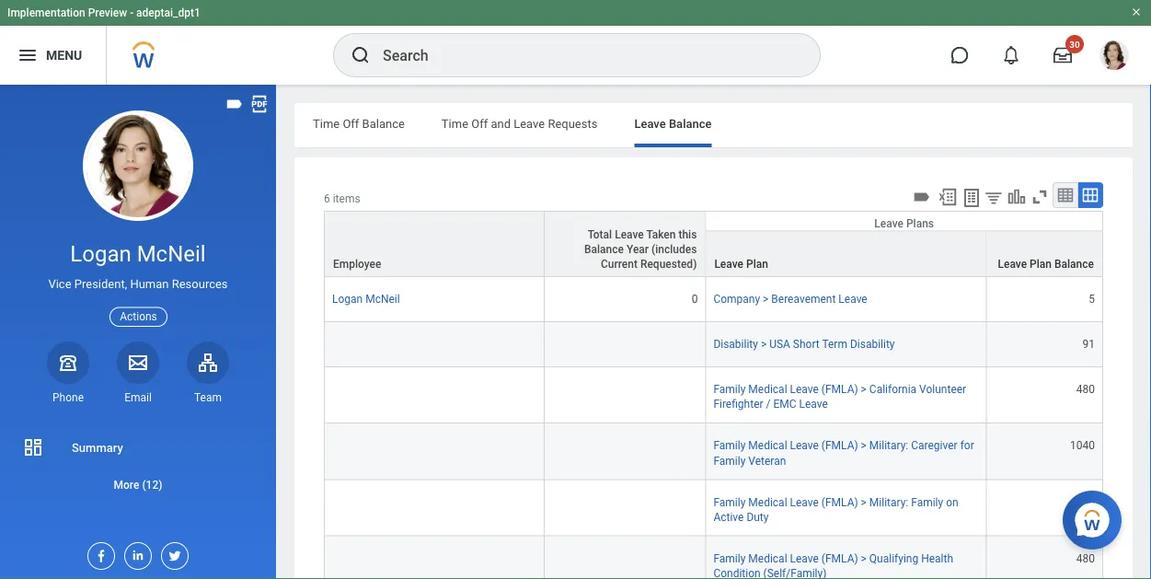 Task type: vqa. For each thing, say whether or not it's contained in the screenshot.
'Leave' in TOTAL LEAVE TAKEN THIS BALANCE YEAR (INCLUDES CURRENT REQUESTED)
yes



Task type: describe. For each thing, give the bounding box(es) containing it.
480 for family medical leave (fmla) > california volunteer firefighter / emc leave
[[1077, 383, 1096, 396]]

phone logan mcneil element
[[47, 390, 89, 405]]

summary link
[[0, 429, 276, 466]]

expand table image
[[1082, 186, 1100, 204]]

leave down expand/collapse chart icon
[[998, 258, 1028, 271]]

leave plan
[[715, 258, 769, 271]]

implementation preview -   adeptai_dpt1
[[7, 6, 201, 19]]

more (12)
[[114, 478, 162, 491]]

1 vertical spatial logan mcneil
[[332, 293, 400, 306]]

row containing family medical leave (fmla) > qualifying health condition (self/family)
[[324, 536, 1104, 579]]

480 for family medical leave (fmla) > qualifying health condition (self/family)
[[1077, 552, 1096, 565]]

and
[[491, 116, 511, 130]]

year
[[627, 243, 649, 256]]

91
[[1083, 338, 1096, 351]]

(12)
[[142, 478, 162, 491]]

disability > usa short term disability
[[714, 338, 895, 351]]

employee button
[[325, 212, 544, 276]]

5
[[1089, 293, 1096, 306]]

family medical leave (fmla) > california volunteer firefighter / emc leave link
[[714, 379, 967, 411]]

leave plan balance
[[998, 258, 1095, 271]]

plan for leave plan
[[747, 258, 769, 271]]

email button
[[117, 341, 159, 405]]

more (12) button
[[0, 474, 276, 496]]

time off balance
[[313, 116, 405, 130]]

facebook image
[[88, 543, 109, 563]]

emc
[[774, 398, 797, 411]]

family medical leave (fmla) > military: caregiver for family veteran
[[714, 439, 975, 467]]

search image
[[350, 44, 372, 66]]

company
[[714, 293, 761, 306]]

leave inside 'family medical leave (fmla) > military: caregiver for family veteran'
[[790, 439, 819, 452]]

duty
[[747, 510, 769, 523]]

0
[[692, 293, 698, 306]]

family medical leave (fmla) > military: family on active duty
[[714, 496, 959, 523]]

california
[[870, 383, 917, 396]]

leave left plans on the top of page
[[875, 217, 904, 230]]

firefighter
[[714, 398, 764, 411]]

summary list
[[0, 429, 276, 503]]

family for family medical leave (fmla) > military: family on active duty
[[714, 496, 746, 509]]

requested)
[[641, 258, 697, 271]]

actions
[[120, 310, 157, 323]]

leave up emc
[[790, 383, 819, 396]]

active
[[714, 510, 744, 523]]

actions button
[[110, 307, 167, 327]]

justify image
[[17, 44, 39, 66]]

phone
[[52, 391, 84, 404]]

military: for family
[[870, 496, 909, 509]]

email
[[124, 391, 152, 404]]

> for family medical leave (fmla) > military: family on active duty
[[861, 496, 867, 509]]

> inside disability > usa short term disability link
[[761, 338, 767, 351]]

volunteer
[[920, 383, 967, 396]]

30
[[1070, 39, 1081, 50]]

total leave taken this balance year (includes current requested)
[[585, 228, 697, 271]]

leave balance
[[635, 116, 712, 130]]

family medical leave (fmla) > military: family on active duty link
[[714, 492, 959, 523]]

time for time off balance
[[313, 116, 340, 130]]

leave inside family medical leave (fmla) > qualifying health condition (self/family)
[[790, 552, 819, 565]]

this
[[679, 228, 697, 241]]

(self/family)
[[764, 567, 827, 579]]

on
[[947, 496, 959, 509]]

vice president, human resources
[[48, 277, 228, 291]]

Search Workday  search field
[[383, 35, 783, 75]]

view team image
[[197, 351, 219, 374]]

more
[[114, 478, 139, 491]]

medical for duty
[[749, 496, 788, 509]]

for
[[961, 439, 975, 452]]

480 for family medical leave (fmla) > military: family on active duty
[[1077, 496, 1096, 509]]

mcneil inside row
[[366, 293, 400, 306]]

tab list containing time off balance
[[295, 103, 1133, 147]]

disability > usa short term disability link
[[714, 334, 895, 351]]

implementation
[[7, 6, 85, 19]]

select to filter grid data image
[[984, 188, 1004, 207]]

leave plans button
[[706, 212, 1103, 231]]

items
[[333, 192, 361, 205]]

leave inside family medical leave (fmla) > military: family on active duty
[[790, 496, 819, 509]]

row containing family medical leave (fmla) > california volunteer firefighter / emc leave
[[324, 367, 1104, 424]]

family medical leave (fmla) > california volunteer firefighter / emc leave
[[714, 383, 967, 411]]

family medical leave (fmla) > military: caregiver for family veteran link
[[714, 436, 975, 467]]

medical inside family medical leave (fmla) > qualifying health condition (self/family)
[[749, 552, 788, 565]]

balance inside leave plan balance popup button
[[1055, 258, 1095, 271]]

team link
[[187, 341, 229, 405]]

view printable version (pdf) image
[[249, 94, 270, 114]]

caregiver
[[912, 439, 958, 452]]

notifications large image
[[1003, 46, 1021, 64]]

balance inside total leave taken this balance year (includes current requested)
[[585, 243, 624, 256]]

off for balance
[[343, 116, 359, 130]]

/
[[766, 398, 771, 411]]

company > bereavement leave link
[[714, 289, 868, 306]]

(fmla) for veteran
[[822, 439, 859, 452]]

menu button
[[0, 26, 106, 85]]

fullscreen image
[[1030, 187, 1050, 207]]

twitter image
[[162, 543, 182, 563]]

inbox large image
[[1054, 46, 1073, 64]]

leave inside total leave taken this balance year (includes current requested)
[[615, 228, 644, 241]]

medical for veteran
[[749, 439, 788, 452]]



Task type: locate. For each thing, give the bounding box(es) containing it.
2 military: from the top
[[870, 496, 909, 509]]

4 row from the top
[[324, 322, 1104, 367]]

row containing disability > usa short term disability
[[324, 322, 1104, 367]]

(fmla) inside family medical leave (fmla) > qualifying health condition (self/family)
[[822, 552, 859, 565]]

family down firefighter
[[714, 439, 746, 452]]

1 medical from the top
[[749, 383, 788, 396]]

mcneil down "employee"
[[366, 293, 400, 306]]

time left and
[[442, 116, 469, 130]]

leave plans
[[875, 217, 934, 230]]

-
[[130, 6, 134, 19]]

1 vertical spatial 480
[[1077, 496, 1096, 509]]

military: up qualifying on the bottom right of the page
[[870, 496, 909, 509]]

military: inside 'family medical leave (fmla) > military: caregiver for family veteran'
[[870, 439, 909, 452]]

profile logan mcneil image
[[1100, 41, 1130, 74]]

medical inside family medical leave (fmla) > california volunteer firefighter / emc leave
[[749, 383, 788, 396]]

0 horizontal spatial time
[[313, 116, 340, 130]]

(fmla) for emc
[[822, 383, 859, 396]]

plans
[[907, 217, 934, 230]]

resources
[[172, 277, 228, 291]]

current
[[601, 258, 638, 271]]

menu
[[46, 48, 82, 63]]

0 horizontal spatial logan
[[70, 241, 131, 267]]

logan mcneil inside navigation pane region
[[70, 241, 206, 267]]

family for family medical leave (fmla) > california volunteer firefighter / emc leave
[[714, 383, 746, 396]]

mcneil up human
[[137, 241, 206, 267]]

3 row from the top
[[324, 277, 1104, 322]]

condition
[[714, 567, 761, 579]]

medical inside 'family medical leave (fmla) > military: caregiver for family veteran'
[[749, 439, 788, 452]]

1 horizontal spatial plan
[[1030, 258, 1052, 271]]

(fmla) up (self/family)
[[822, 552, 859, 565]]

> left usa
[[761, 338, 767, 351]]

president,
[[74, 277, 127, 291]]

time up 6
[[313, 116, 340, 130]]

leave up (self/family)
[[790, 552, 819, 565]]

logan down "employee"
[[332, 293, 363, 306]]

toolbar
[[910, 182, 1104, 211]]

1 off from the left
[[343, 116, 359, 130]]

(fmla) inside family medical leave (fmla) > military: family on active duty
[[822, 496, 859, 509]]

export to excel image
[[938, 187, 958, 207]]

leave plan balance button
[[987, 232, 1103, 276]]

team logan mcneil element
[[187, 390, 229, 405]]

leave
[[514, 116, 545, 130], [635, 116, 666, 130], [875, 217, 904, 230], [615, 228, 644, 241], [715, 258, 744, 271], [998, 258, 1028, 271], [839, 293, 868, 306], [790, 383, 819, 396], [800, 398, 828, 411], [790, 439, 819, 452], [790, 496, 819, 509], [790, 552, 819, 565]]

leave up year in the right of the page
[[615, 228, 644, 241]]

family left on
[[912, 496, 944, 509]]

leave up company
[[715, 258, 744, 271]]

linkedin image
[[125, 543, 145, 562]]

disability
[[714, 338, 759, 351], [851, 338, 895, 351]]

medical
[[749, 383, 788, 396], [749, 439, 788, 452], [749, 496, 788, 509], [749, 552, 788, 565]]

health
[[922, 552, 954, 565]]

> right company
[[763, 293, 769, 306]]

plan down fullscreen "image"
[[1030, 258, 1052, 271]]

row containing family medical leave (fmla) > military: caregiver for family veteran
[[324, 424, 1104, 480]]

2 disability from the left
[[851, 338, 895, 351]]

2 (fmla) from the top
[[822, 439, 859, 452]]

mcneil
[[137, 241, 206, 267], [366, 293, 400, 306]]

time
[[313, 116, 340, 130], [442, 116, 469, 130]]

usa
[[770, 338, 791, 351]]

7 row from the top
[[324, 480, 1104, 536]]

6 row from the top
[[324, 424, 1104, 480]]

family up condition
[[714, 552, 746, 565]]

taken
[[647, 228, 676, 241]]

1 plan from the left
[[747, 258, 769, 271]]

0 vertical spatial mcneil
[[137, 241, 206, 267]]

(fmla) down family medical leave (fmla) > california volunteer firefighter / emc leave
[[822, 439, 859, 452]]

1 (fmla) from the top
[[822, 383, 859, 396]]

1 horizontal spatial logan mcneil
[[332, 293, 400, 306]]

logan mcneil
[[70, 241, 206, 267], [332, 293, 400, 306]]

> for family medical leave (fmla) > california volunteer firefighter / emc leave
[[861, 383, 867, 396]]

family up 'active'
[[714, 496, 746, 509]]

leave right emc
[[800, 398, 828, 411]]

more (12) button
[[0, 466, 276, 503]]

phone image
[[55, 351, 81, 374]]

1 horizontal spatial mcneil
[[366, 293, 400, 306]]

(includes
[[652, 243, 697, 256]]

3 480 from the top
[[1077, 552, 1096, 565]]

preview
[[88, 6, 127, 19]]

leave down emc
[[790, 439, 819, 452]]

time for time off and leave requests
[[442, 116, 469, 130]]

veteran
[[749, 454, 786, 467]]

mcneil inside navigation pane region
[[137, 241, 206, 267]]

total leave taken this balance year (includes current requested) button
[[545, 212, 706, 276]]

logan mcneil link
[[332, 289, 400, 306]]

off
[[343, 116, 359, 130], [472, 116, 488, 130]]

row
[[324, 211, 1104, 277], [324, 231, 1104, 277], [324, 277, 1104, 322], [324, 322, 1104, 367], [324, 367, 1104, 424], [324, 424, 1104, 480], [324, 480, 1104, 536], [324, 536, 1104, 579]]

0 horizontal spatial plan
[[747, 258, 769, 271]]

plan
[[747, 258, 769, 271], [1030, 258, 1052, 271]]

> for family medical leave (fmla) > qualifying health condition (self/family)
[[861, 552, 867, 565]]

leave right requests
[[635, 116, 666, 130]]

leave plan button
[[706, 232, 986, 276]]

military:
[[870, 439, 909, 452], [870, 496, 909, 509]]

family inside family medical leave (fmla) > california volunteer firefighter / emc leave
[[714, 383, 746, 396]]

> inside family medical leave (fmla) > qualifying health condition (self/family)
[[861, 552, 867, 565]]

family inside family medical leave (fmla) > qualifying health condition (self/family)
[[714, 552, 746, 565]]

0 horizontal spatial logan mcneil
[[70, 241, 206, 267]]

> inside family medical leave (fmla) > california volunteer firefighter / emc leave
[[861, 383, 867, 396]]

1 horizontal spatial off
[[472, 116, 488, 130]]

summary image
[[22, 436, 44, 458]]

row containing family medical leave (fmla) > military: family on active duty
[[324, 480, 1104, 536]]

> for family medical leave (fmla) > military: caregiver for family veteran
[[861, 439, 867, 452]]

employee
[[333, 258, 382, 271]]

1 vertical spatial military:
[[870, 496, 909, 509]]

leave right and
[[514, 116, 545, 130]]

mail image
[[127, 351, 149, 374]]

row containing logan mcneil
[[324, 277, 1104, 322]]

2 480 from the top
[[1077, 496, 1096, 509]]

0 vertical spatial logan
[[70, 241, 131, 267]]

disability right term
[[851, 338, 895, 351]]

>
[[763, 293, 769, 306], [761, 338, 767, 351], [861, 383, 867, 396], [861, 439, 867, 452], [861, 496, 867, 509], [861, 552, 867, 565]]

30 button
[[1043, 35, 1084, 75]]

military: for caregiver
[[870, 439, 909, 452]]

family left veteran
[[714, 454, 746, 467]]

logan up president, in the left of the page
[[70, 241, 131, 267]]

2 off from the left
[[472, 116, 488, 130]]

2 medical from the top
[[749, 439, 788, 452]]

military: left caregiver
[[870, 439, 909, 452]]

company > bereavement leave
[[714, 293, 868, 306]]

tag image
[[225, 94, 245, 114]]

vice
[[48, 277, 71, 291]]

2 row from the top
[[324, 231, 1104, 277]]

0 vertical spatial 480
[[1077, 383, 1096, 396]]

family for family medical leave (fmla) > qualifying health condition (self/family)
[[714, 552, 746, 565]]

total
[[588, 228, 612, 241]]

off left and
[[472, 116, 488, 130]]

summary
[[72, 441, 123, 454]]

480
[[1077, 383, 1096, 396], [1077, 496, 1096, 509], [1077, 552, 1096, 565]]

logan inside logan mcneil link
[[332, 293, 363, 306]]

(fmla) down 'family medical leave (fmla) > military: caregiver for family veteran'
[[822, 496, 859, 509]]

family up firefighter
[[714, 383, 746, 396]]

logan
[[70, 241, 131, 267], [332, 293, 363, 306]]

(fmla) inside 'family medical leave (fmla) > military: caregiver for family veteran'
[[822, 439, 859, 452]]

row containing leave plans
[[324, 211, 1104, 277]]

5 row from the top
[[324, 367, 1104, 424]]

(fmla) for duty
[[822, 496, 859, 509]]

1040
[[1071, 439, 1096, 452]]

0 horizontal spatial mcneil
[[137, 241, 206, 267]]

> inside company > bereavement leave "link"
[[763, 293, 769, 306]]

family
[[714, 383, 746, 396], [714, 439, 746, 452], [714, 454, 746, 467], [714, 496, 746, 509], [912, 496, 944, 509], [714, 552, 746, 565]]

human
[[130, 277, 169, 291]]

medical for emc
[[749, 383, 788, 396]]

1 disability from the left
[[714, 338, 759, 351]]

(fmla) inside family medical leave (fmla) > california volunteer firefighter / emc leave
[[822, 383, 859, 396]]

1 vertical spatial logan
[[332, 293, 363, 306]]

menu banner
[[0, 0, 1152, 85]]

2 plan from the left
[[1030, 258, 1052, 271]]

(fmla)
[[822, 383, 859, 396], [822, 439, 859, 452], [822, 496, 859, 509], [822, 552, 859, 565]]

medical up (self/family)
[[749, 552, 788, 565]]

0 vertical spatial logan mcneil
[[70, 241, 206, 267]]

leave down leave plan popup button
[[839, 293, 868, 306]]

tag image
[[912, 187, 933, 207]]

1 row from the top
[[324, 211, 1104, 277]]

disability left usa
[[714, 338, 759, 351]]

1 vertical spatial mcneil
[[366, 293, 400, 306]]

3 (fmla) from the top
[[822, 496, 859, 509]]

1 480 from the top
[[1077, 383, 1096, 396]]

row containing leave plan
[[324, 231, 1104, 277]]

military: inside family medical leave (fmla) > military: family on active duty
[[870, 496, 909, 509]]

1 horizontal spatial logan
[[332, 293, 363, 306]]

family medical leave (fmla) > qualifying health condition (self/family)
[[714, 552, 954, 579]]

> left qualifying on the bottom right of the page
[[861, 552, 867, 565]]

1 time from the left
[[313, 116, 340, 130]]

leave inside "link"
[[839, 293, 868, 306]]

tab list
[[295, 103, 1133, 147]]

plan up company
[[747, 258, 769, 271]]

logan mcneil up vice president, human resources
[[70, 241, 206, 267]]

leave down 'family medical leave (fmla) > military: caregiver for family veteran'
[[790, 496, 819, 509]]

1 horizontal spatial time
[[442, 116, 469, 130]]

2 vertical spatial 480
[[1077, 552, 1096, 565]]

> inside 'family medical leave (fmla) > military: caregiver for family veteran'
[[861, 439, 867, 452]]

qualifying
[[870, 552, 919, 565]]

logan inside navigation pane region
[[70, 241, 131, 267]]

4 (fmla) from the top
[[822, 552, 859, 565]]

> down family medical leave (fmla) > california volunteer firefighter / emc leave
[[861, 439, 867, 452]]

(fmla) down term
[[822, 383, 859, 396]]

medical up duty
[[749, 496, 788, 509]]

adeptai_dpt1
[[136, 6, 201, 19]]

requests
[[548, 116, 598, 130]]

8 row from the top
[[324, 536, 1104, 579]]

family for family medical leave (fmla) > military: caregiver for family veteran
[[714, 439, 746, 452]]

off down search image
[[343, 116, 359, 130]]

balance
[[362, 116, 405, 130], [669, 116, 712, 130], [585, 243, 624, 256], [1055, 258, 1095, 271]]

> left california
[[861, 383, 867, 396]]

logan mcneil down "employee"
[[332, 293, 400, 306]]

0 vertical spatial military:
[[870, 439, 909, 452]]

3 medical from the top
[[749, 496, 788, 509]]

time off and leave requests
[[442, 116, 598, 130]]

0 horizontal spatial off
[[343, 116, 359, 130]]

plan for leave plan balance
[[1030, 258, 1052, 271]]

4 medical from the top
[[749, 552, 788, 565]]

email logan mcneil element
[[117, 390, 159, 405]]

off for and
[[472, 116, 488, 130]]

short
[[793, 338, 820, 351]]

phone button
[[47, 341, 89, 405]]

expand/collapse chart image
[[1007, 187, 1027, 207]]

medical up veteran
[[749, 439, 788, 452]]

table image
[[1057, 186, 1075, 204]]

bereavement
[[772, 293, 836, 306]]

term
[[823, 338, 848, 351]]

> inside family medical leave (fmla) > military: family on active duty
[[861, 496, 867, 509]]

0 horizontal spatial disability
[[714, 338, 759, 351]]

1 horizontal spatial disability
[[851, 338, 895, 351]]

navigation pane region
[[0, 85, 276, 579]]

6 items
[[324, 192, 361, 205]]

2 time from the left
[[442, 116, 469, 130]]

team
[[194, 391, 222, 404]]

medical up /
[[749, 383, 788, 396]]

medical inside family medical leave (fmla) > military: family on active duty
[[749, 496, 788, 509]]

family medical leave (fmla) > qualifying health condition (self/family) link
[[714, 548, 954, 579]]

1 military: from the top
[[870, 439, 909, 452]]

> down 'family medical leave (fmla) > military: caregiver for family veteran'
[[861, 496, 867, 509]]

export to worksheets image
[[961, 187, 983, 209]]

cell
[[324, 322, 545, 367], [545, 322, 706, 367], [324, 367, 545, 424], [545, 367, 706, 424], [324, 424, 545, 480], [545, 424, 706, 480], [324, 480, 545, 536], [545, 480, 706, 536], [324, 536, 545, 579], [545, 536, 706, 579]]

close environment banner image
[[1131, 6, 1142, 17]]

6
[[324, 192, 330, 205]]



